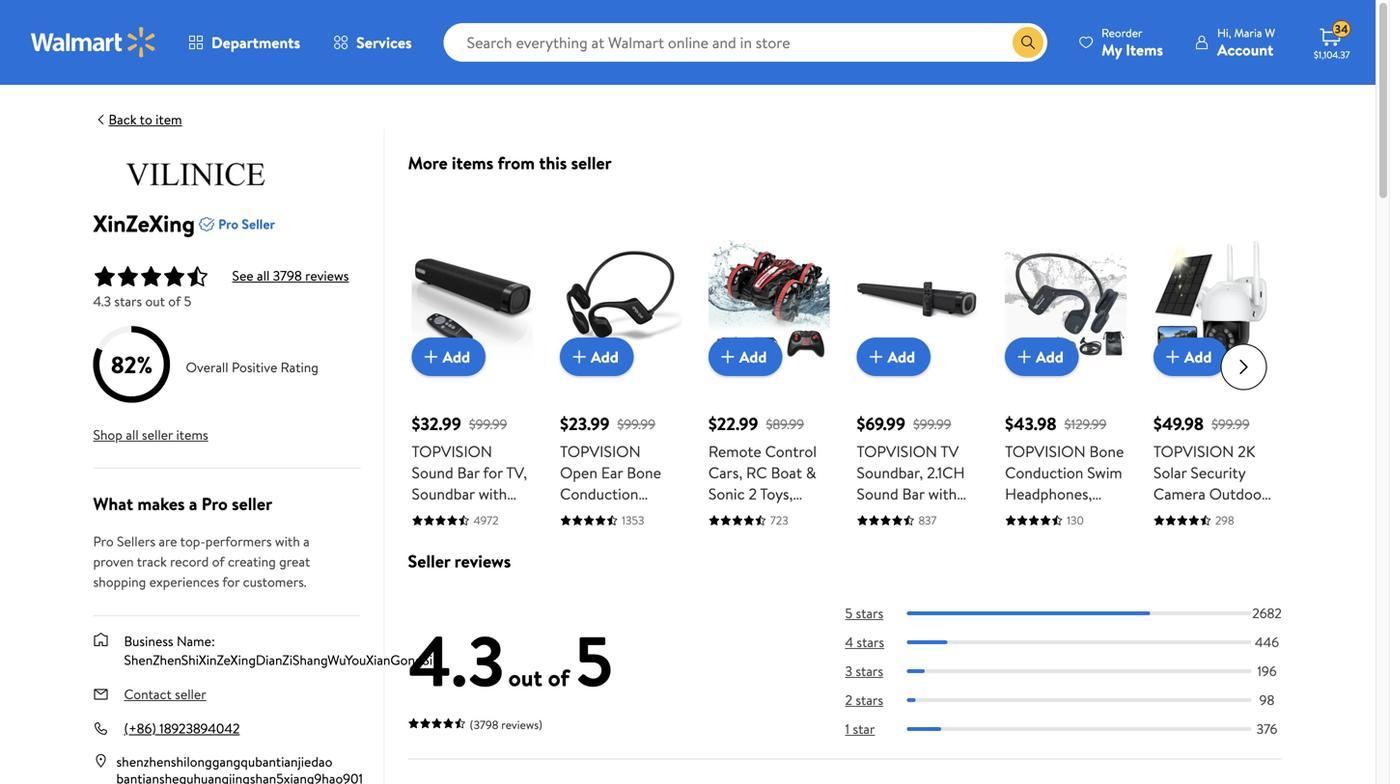 Task type: vqa. For each thing, say whether or not it's contained in the screenshot.


Task type: describe. For each thing, give the bounding box(es) containing it.
82%
[[111, 349, 153, 381]]

0 horizontal spatial a
[[189, 492, 197, 517]]

topvision for $69.99
[[857, 441, 937, 463]]

$32.99 $99.99 topvision sound bar for tv, soundbar with subwoofer, wired & wireless bluetooth 5.0 3d surround speakers, optical/aux/rca/usb connection, wall mountable, remote control
[[412, 412, 568, 696]]

1 horizontal spatial rc
[[746, 463, 767, 484]]

2 horizontal spatial 5
[[845, 604, 853, 623]]

off
[[747, 505, 771, 526]]

back to item
[[109, 110, 182, 129]]

298
[[1215, 513, 1234, 529]]

headphones inside $43.98 $129.99 topvision bone conduction swim headphones, open ear wireless bluetooth headsets, ip68 headphones with bluetooth 5.3 and 8gb mp3 player for run, hike
[[1005, 590, 1088, 611]]

spotlight,
[[1186, 548, 1250, 569]]

add to cart image for topvision bone conduction swim headphones, open ear wireless bluetooth headsets, ip68 headphones with bluetooth 5.3 and 8gb mp3 player for run, hike image on the top right of the page
[[1013, 346, 1036, 369]]

hi,
[[1217, 25, 1231, 41]]

departments button
[[172, 19, 317, 66]]

all for seller
[[126, 426, 139, 445]]

(3798 reviews)
[[470, 717, 543, 733]]

seller right this
[[571, 151, 612, 175]]

topvision for $43.98
[[1005, 441, 1086, 463]]

with inside $43.98 $129.99 topvision bone conduction swim headphones, open ear wireless bluetooth headsets, ip68 headphones with bluetooth 5.3 and 8gb mp3 player for run, hike
[[1092, 590, 1121, 611]]

digital
[[1153, 569, 1197, 590]]

ear inside $43.98 $129.99 topvision bone conduction swim headphones, open ear wireless bluetooth headsets, ip68 headphones with bluetooth 5.3 and 8gb mp3 player for run, hike
[[1046, 505, 1068, 526]]

ip66
[[1201, 675, 1232, 696]]

add button for $43.98
[[1005, 338, 1079, 377]]

walmart image
[[31, 27, 156, 58]]

with inside $69.99 $99.99 topvision tv soundbar, 2.1ch sound bar with subwoofer, wired & wireless bluetooth 5.0, usb, aux/rca, optical, coa, hdmi arc input for tv, room
[[928, 484, 957, 505]]

performers
[[205, 532, 272, 551]]

conduction inside $43.98 $129.99 topvision bone conduction swim headphones, open ear wireless bluetooth headsets, ip68 headphones with bluetooth 5.3 and 8gb mp3 player for run, hike
[[1005, 463, 1084, 484]]

hdmi
[[857, 611, 897, 632]]

headphones, inside $23.99 $99.99 topvision open ear bone conduction headphones, wireless bluetooth headset with built-in microphones, 8hr playtime, waterproof sports headphones for running workout gym
[[560, 505, 647, 526]]

xinzexing logo image
[[93, 160, 300, 186]]

wireless inside $32.99 $99.99 topvision sound bar for tv, soundbar with subwoofer, wired & wireless bluetooth 5.0 3d surround speakers, optical/aux/rca/usb connection, wall mountable, remote control
[[426, 526, 481, 548]]

seller up (+86) 18923894042
[[175, 685, 206, 704]]

optical,
[[857, 590, 910, 611]]

bluetooth inside $32.99 $99.99 topvision sound bar for tv, soundbar with subwoofer, wired & wireless bluetooth 5.0 3d surround speakers, optical/aux/rca/usb connection, wall mountable, remote control
[[412, 548, 478, 569]]

optical/aux/rca/usb
[[412, 611, 568, 632]]

gym
[[560, 739, 592, 760]]

Walmart Site-Wide search field
[[444, 23, 1048, 62]]

ear inside $23.99 $99.99 topvision open ear bone conduction headphones, wireless bluetooth headset with built-in microphones, 8hr playtime, waterproof sports headphones for running workout gym
[[601, 463, 623, 484]]

star
[[853, 720, 875, 739]]

next slide for sellerpage list image
[[1221, 344, 1267, 390]]

seller reviews
[[408, 550, 511, 574]]

$49.98 $99.99 topvision 2k solar security camera outdoor, security camera wireless wifi with with spotlight, 4x digital zoom, 360° view, pir motion detection, full color night vision, ip66 waterproof, two- way talk
[[1153, 412, 1274, 739]]

1353
[[622, 513, 644, 529]]

detection,
[[1153, 632, 1225, 654]]

topvision sound bar for tv, soundbar with subwoofer, wired & wireless bluetooth 5.0 3d surround speakers, optical/aux/rca/usb connection, wall mountable, remote control image
[[412, 240, 533, 361]]

and
[[1099, 611, 1123, 632]]

$99.99 for $32.99
[[469, 415, 507, 434]]

vision,
[[1153, 675, 1198, 696]]

with inside $32.99 $99.99 topvision sound bar for tv, soundbar with subwoofer, wired & wireless bluetooth 5.0 3d surround speakers, optical/aux/rca/usb connection, wall mountable, remote control
[[479, 484, 507, 505]]

room
[[904, 632, 944, 654]]

kids
[[790, 590, 818, 611]]

(+86)
[[124, 720, 156, 739]]

add for $43.98
[[1036, 347, 1064, 368]]

add to cart image for topvision 2k solar security camera outdoor, security camera wireless wifi with with spotlight, 4x digital zoom, 360° view, pir motion detection, full color night vision, ip66 waterproof, two-way talk image
[[1161, 346, 1184, 369]]

of inside see all 3798 reviews 4.3 stars out of 5
[[168, 292, 181, 311]]

two-
[[1237, 696, 1270, 717]]

product group containing $23.99
[[560, 201, 681, 760]]

5 stars
[[845, 604, 883, 623]]

& for $32.99
[[412, 526, 422, 548]]

wireless inside $23.99 $99.99 topvision open ear bone conduction headphones, wireless bluetooth headset with built-in microphones, 8hr playtime, waterproof sports headphones for running workout gym
[[560, 526, 616, 548]]

1 horizontal spatial reviews
[[454, 550, 511, 574]]

wired for $69.99
[[936, 505, 975, 526]]

0 horizontal spatial rc
[[708, 590, 729, 611]]

topvision inside $49.98 $99.99 topvision 2k solar security camera outdoor, security camera wireless wifi with with spotlight, 4x digital zoom, 360° view, pir motion detection, full color night vision, ip66 waterproof, two- way talk
[[1153, 441, 1234, 463]]

& inside '$22.99 $89.99 remote control cars, rc boat & sonic 2 toys, 4wd off road car stunt 2.4ghz land water 2 in 1 remote control, rc cars for kids boys-red'
[[806, 463, 816, 484]]

departments
[[211, 32, 300, 53]]

$99.99 inside $49.98 $99.99 topvision 2k solar security camera outdoor, security camera wireless wifi with with spotlight, 4x digital zoom, 360° view, pir motion detection, full color night vision, ip66 waterproof, two- way talk
[[1212, 415, 1250, 434]]

open inside $43.98 $129.99 topvision bone conduction swim headphones, open ear wireless bluetooth headsets, ip68 headphones with bluetooth 5.3 and 8gb mp3 player for run, hike
[[1005, 505, 1043, 526]]

$1,104.37
[[1314, 48, 1350, 61]]

for inside pro sellers are top-performers with a proven track record of creating great shopping experiences for customers.
[[222, 573, 240, 592]]

sellers
[[117, 532, 155, 551]]

road
[[775, 505, 809, 526]]

progress bar for 98
[[907, 699, 1252, 703]]

$99.99 for $69.99
[[913, 415, 951, 434]]

surround
[[412, 569, 473, 590]]

4wd
[[708, 505, 743, 526]]

cars,
[[708, 463, 743, 484]]

add for $22.99
[[739, 347, 767, 368]]

4.3 out of 5
[[408, 612, 613, 709]]

topvision open ear bone conduction headphones, wireless bluetooth headset with built-in microphones, 8hr playtime, waterproof sports headphones for running workout gym image
[[560, 240, 681, 361]]

talk
[[1184, 717, 1210, 739]]

from
[[498, 151, 535, 175]]

shopping
[[93, 573, 146, 592]]

what
[[93, 492, 133, 517]]

product group containing $43.98
[[1005, 201, 1126, 675]]

account
[[1217, 39, 1274, 60]]

sound inside $69.99 $99.99 topvision tv soundbar, 2.1ch sound bar with subwoofer, wired & wireless bluetooth 5.0, usb, aux/rca, optical, coa, hdmi arc input for tv, room
[[857, 484, 899, 505]]

stars for 4 stars
[[857, 633, 884, 652]]

bluetooth down 130 on the bottom right
[[1005, 548, 1072, 569]]

1 vertical spatial security
[[1153, 505, 1208, 526]]

creating
[[228, 553, 276, 572]]

headphones, inside $43.98 $129.99 topvision bone conduction swim headphones, open ear wireless bluetooth headsets, ip68 headphones with bluetooth 5.3 and 8gb mp3 player for run, hike
[[1005, 484, 1092, 505]]

built-
[[560, 590, 596, 611]]

of inside pro sellers are top-performers with a proven track record of creating great shopping experiences for customers.
[[212, 553, 225, 572]]

(+86) 18923894042
[[124, 720, 240, 739]]

swim
[[1087, 463, 1122, 484]]

ip68
[[1074, 569, 1105, 590]]

add to cart image for $23.99
[[568, 346, 591, 369]]

723
[[770, 513, 788, 529]]

running
[[560, 717, 615, 739]]

way
[[1153, 717, 1181, 739]]

contact
[[124, 685, 172, 704]]

8gb
[[1005, 632, 1035, 654]]

subwoofer, for $32.99
[[412, 505, 487, 526]]

3 stars
[[845, 662, 883, 681]]

cars
[[733, 590, 763, 611]]

tv
[[941, 441, 959, 463]]

boat
[[771, 463, 802, 484]]

coa,
[[913, 590, 950, 611]]

name:
[[177, 632, 215, 651]]

6 add from the left
[[1184, 347, 1212, 368]]

shop all seller items
[[93, 426, 208, 445]]

back
[[109, 110, 137, 129]]

hi, maria w account
[[1217, 25, 1275, 60]]

$43.98
[[1005, 412, 1057, 437]]

are
[[159, 532, 177, 551]]

bluetooth inside $23.99 $99.99 topvision open ear bone conduction headphones, wireless bluetooth headset with built-in microphones, 8hr playtime, waterproof sports headphones for running workout gym
[[560, 548, 627, 569]]

2.4ghz
[[776, 526, 826, 548]]

more
[[408, 151, 448, 175]]

pro sellers are top-performers with a proven track record of creating great shopping experiences for customers.
[[93, 532, 310, 592]]

4 stars
[[845, 633, 884, 652]]

seller up "performers"
[[232, 492, 272, 517]]

w
[[1265, 25, 1275, 41]]

wireless inside $69.99 $99.99 topvision tv soundbar, 2.1ch sound bar with subwoofer, wired & wireless bluetooth 5.0, usb, aux/rca, optical, coa, hdmi arc input for tv, room
[[871, 526, 926, 548]]

wireless inside $43.98 $129.99 topvision bone conduction swim headphones, open ear wireless bluetooth headsets, ip68 headphones with bluetooth 5.3 and 8gb mp3 player for run, hike
[[1005, 526, 1061, 548]]

conduction inside $23.99 $99.99 topvision open ear bone conduction headphones, wireless bluetooth headset with built-in microphones, 8hr playtime, waterproof sports headphones for running workout gym
[[560, 484, 639, 505]]

3d
[[506, 548, 526, 569]]

topvision for $32.99
[[412, 441, 492, 463]]

$69.99 $99.99 topvision tv soundbar, 2.1ch sound bar with subwoofer, wired & wireless bluetooth 5.0, usb, aux/rca, optical, coa, hdmi arc input for tv, room
[[857, 412, 975, 654]]

stars for 5 stars
[[856, 604, 883, 623]]

for inside '$22.99 $89.99 remote control cars, rc boat & sonic 2 toys, 4wd off road car stunt 2.4ghz land water 2 in 1 remote control, rc cars for kids boys-red'
[[767, 590, 787, 611]]

overall positive rating
[[186, 358, 319, 377]]

1 vertical spatial pro
[[202, 492, 228, 517]]

(3798 reviews) link
[[408, 713, 543, 734]]

arc
[[901, 611, 932, 632]]

(+86) 18923894042 link
[[124, 720, 240, 739]]

motion
[[1153, 611, 1202, 632]]

makes
[[137, 492, 185, 517]]

out inside 4.3 out of 5
[[508, 662, 542, 694]]

back to item link
[[93, 110, 182, 129]]

bone inside $43.98 $129.99 topvision bone conduction swim headphones, open ear wireless bluetooth headsets, ip68 headphones with bluetooth 5.3 and 8gb mp3 player for run, hike
[[1089, 441, 1124, 463]]

what makes a pro seller
[[93, 492, 272, 517]]

pir
[[1229, 590, 1252, 611]]

1 horizontal spatial 5
[[575, 612, 613, 709]]

with inside pro sellers are top-performers with a proven track record of creating great shopping experiences for customers.
[[275, 532, 300, 551]]

1 horizontal spatial 2
[[788, 548, 796, 569]]

seller right 'shop'
[[142, 426, 173, 445]]

add for $32.99
[[443, 347, 470, 368]]

add for $69.99
[[888, 347, 915, 368]]

4.3 inside see all 3798 reviews 4.3 stars out of 5
[[93, 292, 111, 311]]

services
[[356, 32, 412, 53]]

sonic
[[708, 484, 745, 505]]

hike
[[1062, 654, 1093, 675]]



Task type: locate. For each thing, give the bounding box(es) containing it.
add button up $23.99
[[560, 338, 634, 377]]

1 topvision from the left
[[412, 441, 492, 463]]

$43.98 $129.99 topvision bone conduction swim headphones, open ear wireless bluetooth headsets, ip68 headphones with bluetooth 5.3 and 8gb mp3 player for run, hike
[[1005, 412, 1124, 675]]

topvision down $43.98
[[1005, 441, 1086, 463]]

1 vertical spatial 2
[[788, 548, 796, 569]]

2 subwoofer, from the left
[[857, 505, 932, 526]]

0 horizontal spatial tv,
[[506, 463, 527, 484]]

1 vertical spatial open
[[1005, 505, 1043, 526]]

control
[[765, 441, 817, 463], [468, 675, 520, 696]]

1 horizontal spatial conduction
[[1005, 463, 1084, 484]]

product group containing $49.98
[[1153, 201, 1275, 739]]

3 topvision from the left
[[857, 441, 937, 463]]

conduction down $43.98
[[1005, 463, 1084, 484]]

0 horizontal spatial 5
[[184, 292, 191, 311]]

add to cart image up $23.99
[[568, 346, 591, 369]]

stars for 2 stars
[[856, 691, 883, 710]]

34
[[1335, 21, 1348, 37]]

1 horizontal spatial bone
[[1089, 441, 1124, 463]]

1 add from the left
[[443, 347, 470, 368]]

0 horizontal spatial bone
[[627, 463, 661, 484]]

1 vertical spatial 4.3
[[408, 612, 505, 709]]

$129.99
[[1064, 415, 1107, 434]]

2 topvision from the left
[[560, 441, 641, 463]]

tv, left arc
[[880, 632, 901, 654]]

of down playtime,
[[548, 662, 570, 694]]

reviews down 4972 at the bottom of the page
[[454, 550, 511, 574]]

2 horizontal spatial of
[[548, 662, 570, 694]]

wireless left 5.0,
[[871, 526, 926, 548]]

stars right 3
[[856, 662, 883, 681]]

0 horizontal spatial conduction
[[560, 484, 639, 505]]

Search search field
[[444, 23, 1048, 62]]

remote
[[708, 441, 761, 463], [708, 569, 761, 590], [412, 675, 465, 696]]

0 vertical spatial seller
[[242, 215, 275, 233]]

security
[[1191, 463, 1246, 484], [1153, 505, 1208, 526]]

4 wireless from the left
[[1005, 526, 1061, 548]]

wireless up seller reviews
[[426, 526, 481, 548]]

seller up see
[[242, 215, 275, 233]]

reviews right 3798
[[305, 266, 349, 285]]

all right see
[[257, 266, 270, 285]]

0 vertical spatial items
[[452, 151, 493, 175]]

bluetooth up built-
[[560, 548, 627, 569]]

tv, right soundbar
[[506, 463, 527, 484]]

add button for $69.99
[[857, 338, 931, 377]]

with right wifi at the bottom right of page
[[1246, 526, 1274, 548]]

2 add button from the left
[[560, 338, 634, 377]]

control,
[[765, 569, 821, 590]]

for up 4972 at the bottom of the page
[[483, 463, 503, 484]]

ear up '1353'
[[601, 463, 623, 484]]

add to cart image up $69.99
[[864, 346, 888, 369]]

progress bar
[[907, 612, 1252, 616], [907, 641, 1252, 645], [907, 670, 1252, 674], [907, 699, 1252, 703], [907, 728, 1252, 732]]

for right 'running'
[[647, 696, 667, 717]]

4 product group from the left
[[857, 201, 978, 654]]

for down the creating
[[222, 573, 240, 592]]

seller up speakers,
[[408, 550, 450, 574]]

0 vertical spatial rc
[[746, 463, 767, 484]]

pro up the "top-" on the bottom of the page
[[202, 492, 228, 517]]

toys,
[[760, 484, 793, 505]]

with up 4972 at the bottom of the page
[[479, 484, 507, 505]]

0 horizontal spatial items
[[176, 426, 208, 445]]

maria
[[1234, 25, 1262, 41]]

add to cart image
[[1013, 346, 1036, 369], [1161, 346, 1184, 369]]

reviews inside see all 3798 reviews 4.3 stars out of 5
[[305, 266, 349, 285]]

2 vertical spatial 2
[[845, 691, 852, 710]]

6 add button from the left
[[1153, 338, 1227, 377]]

positive
[[232, 358, 277, 377]]

1 horizontal spatial of
[[212, 553, 225, 572]]

tv,
[[506, 463, 527, 484], [880, 632, 901, 654]]

to
[[140, 110, 152, 129]]

all inside see all 3798 reviews 4.3 stars out of 5
[[257, 266, 270, 285]]

1 horizontal spatial 1
[[845, 720, 850, 739]]

446
[[1255, 633, 1279, 652]]

$23.99 $99.99 topvision open ear bone conduction headphones, wireless bluetooth headset with built-in microphones, 8hr playtime, waterproof sports headphones for running workout gym
[[560, 412, 680, 760]]

topvision for $23.99
[[560, 441, 641, 463]]

add to cart image up $22.99
[[716, 346, 739, 369]]

control down $89.99
[[765, 441, 817, 463]]

stunt
[[736, 526, 772, 548]]

items left the from
[[452, 151, 493, 175]]

of inside 4.3 out of 5
[[548, 662, 570, 694]]

out up 82%
[[145, 292, 165, 311]]

1 add to cart image from the left
[[1013, 346, 1036, 369]]

2.1ch
[[927, 463, 965, 484]]

subwoofer, up seller reviews
[[412, 505, 487, 526]]

2 horizontal spatial 2
[[845, 691, 852, 710]]

5 wireless from the left
[[1153, 526, 1209, 548]]

0 vertical spatial pro
[[218, 215, 238, 233]]

stars up 82%
[[114, 292, 142, 311]]

5 add from the left
[[1036, 347, 1064, 368]]

bar up 837
[[902, 484, 925, 505]]

for left run,
[[1005, 654, 1025, 675]]

$99.99 right $23.99
[[617, 415, 656, 434]]

wired
[[491, 505, 530, 526], [936, 505, 975, 526]]

add button up $49.98
[[1153, 338, 1227, 377]]

0 vertical spatial out
[[145, 292, 165, 311]]

4.3
[[93, 292, 111, 311], [408, 612, 505, 709]]

mp3
[[1038, 632, 1069, 654]]

0 vertical spatial 2
[[749, 484, 757, 505]]

all right 'shop'
[[126, 426, 139, 445]]

bone
[[1089, 441, 1124, 463], [627, 463, 661, 484]]

a inside pro sellers are top-performers with a proven track record of creating great shopping experiences for customers.
[[303, 532, 310, 551]]

bluetooth down headsets,
[[1005, 611, 1072, 632]]

add button
[[412, 338, 486, 377], [560, 338, 634, 377], [708, 338, 782, 377], [857, 338, 931, 377], [1005, 338, 1079, 377], [1153, 338, 1227, 377]]

0 horizontal spatial 2
[[749, 484, 757, 505]]

(3798
[[470, 717, 499, 733]]

stars
[[114, 292, 142, 311], [856, 604, 883, 623], [857, 633, 884, 652], [856, 662, 883, 681], [856, 691, 883, 710]]

all
[[257, 266, 270, 285], [126, 426, 139, 445]]

overall
[[186, 358, 228, 377]]

headphones, up headset
[[560, 505, 647, 526]]

1 vertical spatial seller
[[408, 550, 450, 574]]

pro for sellers
[[93, 532, 114, 551]]

5
[[184, 292, 191, 311], [845, 604, 853, 623], [575, 612, 613, 709]]

sound inside $32.99 $99.99 topvision sound bar for tv, soundbar with subwoofer, wired & wireless bluetooth 5.0 3d surround speakers, optical/aux/rca/usb connection, wall mountable, remote control
[[412, 463, 453, 484]]

0 vertical spatial all
[[257, 266, 270, 285]]

$99.99 inside $23.99 $99.99 topvision open ear bone conduction headphones, wireless bluetooth headset with built-in microphones, 8hr playtime, waterproof sports headphones for running workout gym
[[617, 415, 656, 434]]

subwoofer, down soundbar,
[[857, 505, 932, 526]]

seller
[[571, 151, 612, 175], [142, 426, 173, 445], [232, 492, 272, 517], [175, 685, 206, 704]]

1 vertical spatial tv,
[[880, 632, 901, 654]]

stars for 3 stars
[[856, 662, 883, 681]]

5 up 4
[[845, 604, 853, 623]]

1 horizontal spatial in
[[800, 548, 811, 569]]

camera up spotlight,
[[1212, 505, 1264, 526]]

1 progress bar from the top
[[907, 612, 1252, 616]]

product group
[[412, 201, 568, 696], [560, 201, 681, 760], [708, 201, 830, 632], [857, 201, 978, 654], [1005, 201, 1126, 675], [1153, 201, 1275, 739]]

1 vertical spatial in
[[596, 590, 608, 611]]

topvision down $49.98
[[1153, 441, 1234, 463]]

1 subwoofer, from the left
[[412, 505, 487, 526]]

land
[[708, 548, 740, 569]]

headphones, up 130 on the bottom right
[[1005, 484, 1092, 505]]

0 vertical spatial tv,
[[506, 463, 527, 484]]

pro
[[218, 215, 238, 233], [202, 492, 228, 517], [93, 532, 114, 551]]

0 vertical spatial headphones
[[1005, 590, 1088, 611]]

1 horizontal spatial add to cart image
[[1161, 346, 1184, 369]]

$69.99
[[857, 412, 905, 437]]

4 topvision from the left
[[1005, 441, 1086, 463]]

remote for $22.99
[[708, 569, 761, 590]]

reorder my items
[[1102, 25, 1163, 60]]

1 vertical spatial all
[[126, 426, 139, 445]]

contact seller
[[124, 685, 206, 704]]

of down xinzexing
[[168, 292, 181, 311]]

reviews)
[[501, 717, 543, 733]]

rating
[[281, 358, 319, 377]]

bluetooth up speakers,
[[412, 548, 478, 569]]

2 horizontal spatial &
[[857, 526, 867, 548]]

add to cart image up $49.98
[[1161, 346, 1184, 369]]

1 wired from the left
[[491, 505, 530, 526]]

0 horizontal spatial of
[[168, 292, 181, 311]]

progress bar for 196
[[907, 670, 1252, 674]]

add button for $23.99
[[560, 338, 634, 377]]

input
[[936, 611, 971, 632]]

1 horizontal spatial items
[[452, 151, 493, 175]]

4 $99.99 from the left
[[1212, 415, 1250, 434]]

aux/rca,
[[893, 569, 964, 590]]

3 $99.99 from the left
[[913, 415, 951, 434]]

stars inside see all 3798 reviews 4.3 stars out of 5
[[114, 292, 142, 311]]

tv, inside $69.99 $99.99 topvision tv soundbar, 2.1ch sound bar with subwoofer, wired & wireless bluetooth 5.0, usb, aux/rca, optical, coa, hdmi arc input for tv, room
[[880, 632, 901, 654]]

control inside $32.99 $99.99 topvision sound bar for tv, soundbar with subwoofer, wired & wireless bluetooth 5.0 3d surround speakers, optical/aux/rca/usb connection, wall mountable, remote control
[[468, 675, 520, 696]]

2 add to cart image from the left
[[1161, 346, 1184, 369]]

add to cart image for $69.99
[[864, 346, 888, 369]]

remote control cars, rc boat & sonic 2 toys, 4wd off road car stunt 2.4ghz land water 2 in 1 remote control, rc cars for kids boys-red image
[[708, 240, 830, 361]]

wireless
[[426, 526, 481, 548], [560, 526, 616, 548], [871, 526, 926, 548], [1005, 526, 1061, 548], [1153, 526, 1209, 548]]

stars up 4 stars
[[856, 604, 883, 623]]

topvision down $23.99
[[560, 441, 641, 463]]

& up usb,
[[857, 526, 867, 548]]

0 vertical spatial in
[[800, 548, 811, 569]]

& for $69.99
[[857, 526, 867, 548]]

1 vertical spatial of
[[212, 553, 225, 572]]

add button up $69.99
[[857, 338, 931, 377]]

0 horizontal spatial add to cart image
[[1013, 346, 1036, 369]]

add button up $32.99
[[412, 338, 486, 377]]

for inside $23.99 $99.99 topvision open ear bone conduction headphones, wireless bluetooth headset with built-in microphones, 8hr playtime, waterproof sports headphones for running workout gym
[[647, 696, 667, 717]]

camera left outdoor,
[[1153, 484, 1206, 505]]

wireless up headsets,
[[1005, 526, 1061, 548]]

1 horizontal spatial bar
[[902, 484, 925, 505]]

2 wireless from the left
[[560, 526, 616, 548]]

0 horizontal spatial all
[[126, 426, 139, 445]]

add button for $32.99
[[412, 338, 486, 377]]

shop all seller items link
[[93, 426, 208, 445]]

bluetooth inside $69.99 $99.99 topvision tv soundbar, 2.1ch sound bar with subwoofer, wired & wireless bluetooth 5.0, usb, aux/rca, optical, coa, hdmi arc input for tv, room
[[857, 548, 923, 569]]

subwoofer, inside $32.99 $99.99 topvision sound bar for tv, soundbar with subwoofer, wired & wireless bluetooth 5.0 3d surround speakers, optical/aux/rca/usb connection, wall mountable, remote control
[[412, 505, 487, 526]]

1 vertical spatial remote
[[708, 569, 761, 590]]

track
[[137, 553, 167, 572]]

open left 130 on the bottom right
[[1005, 505, 1043, 526]]

great
[[279, 553, 310, 572]]

item
[[156, 110, 182, 129]]

1 horizontal spatial seller
[[408, 550, 450, 574]]

1 vertical spatial control
[[468, 675, 520, 696]]

0 horizontal spatial subwoofer,
[[412, 505, 487, 526]]

2 vertical spatial pro
[[93, 532, 114, 551]]

5 topvision from the left
[[1153, 441, 1234, 463]]

bar up 4972 at the bottom of the page
[[457, 463, 480, 484]]

headphones down waterproof
[[560, 696, 643, 717]]

1 horizontal spatial headphones
[[1005, 590, 1088, 611]]

xinzexing
[[93, 207, 195, 240]]

0 horizontal spatial open
[[560, 463, 598, 484]]

out inside see all 3798 reviews 4.3 stars out of 5
[[145, 292, 165, 311]]

a
[[189, 492, 197, 517], [303, 532, 310, 551]]

$22.99
[[708, 412, 758, 437]]

&
[[806, 463, 816, 484], [412, 526, 422, 548], [857, 526, 867, 548]]

wired for $32.99
[[491, 505, 530, 526]]

0 vertical spatial security
[[1191, 463, 1246, 484]]

376
[[1257, 720, 1277, 739]]

ear
[[601, 463, 623, 484], [1046, 505, 1068, 526]]

business
[[124, 632, 173, 651]]

5 add button from the left
[[1005, 338, 1079, 377]]

run,
[[1029, 654, 1059, 675]]

1 horizontal spatial wired
[[936, 505, 975, 526]]

& up seller reviews
[[412, 526, 422, 548]]

for right 4
[[857, 632, 877, 654]]

$99.99 inside $32.99 $99.99 topvision sound bar for tv, soundbar with subwoofer, wired & wireless bluetooth 5.0 3d surround speakers, optical/aux/rca/usb connection, wall mountable, remote control
[[469, 415, 507, 434]]

2 progress bar from the top
[[907, 641, 1252, 645]]

1 vertical spatial headphones
[[560, 696, 643, 717]]

1 horizontal spatial sound
[[857, 484, 899, 505]]

tv, inside $32.99 $99.99 topvision sound bar for tv, soundbar with subwoofer, wired & wireless bluetooth 5.0 3d surround speakers, optical/aux/rca/usb connection, wall mountable, remote control
[[506, 463, 527, 484]]

topvision 2k solar security camera outdoor, security camera wireless wifi with with spotlight, 4x digital zoom, 360° view, pir motion detection, full color night vision, ip66 waterproof, two-way talk image
[[1153, 240, 1275, 361]]

0 vertical spatial of
[[168, 292, 181, 311]]

reviews
[[305, 266, 349, 285], [454, 550, 511, 574]]

18923894042
[[159, 720, 240, 739]]

wired down "2.1ch"
[[936, 505, 975, 526]]

0 horizontal spatial headphones,
[[560, 505, 647, 526]]

pro seller
[[218, 215, 275, 233]]

all for 3798
[[257, 266, 270, 285]]

837
[[919, 513, 937, 529]]

3 add from the left
[[739, 347, 767, 368]]

5 up the overall at the top of page
[[184, 292, 191, 311]]

4 add to cart image from the left
[[864, 346, 888, 369]]

1 horizontal spatial open
[[1005, 505, 1043, 526]]

196
[[1257, 662, 1277, 681]]

bluetooth up optical,
[[857, 548, 923, 569]]

add for $23.99
[[591, 347, 619, 368]]

subwoofer, inside $69.99 $99.99 topvision tv soundbar, 2.1ch sound bar with subwoofer, wired & wireless bluetooth 5.0, usb, aux/rca, optical, coa, hdmi arc input for tv, room
[[857, 505, 932, 526]]

5 product group from the left
[[1005, 201, 1126, 675]]

0 horizontal spatial ear
[[601, 463, 623, 484]]

2 left toys,
[[749, 484, 757, 505]]

progress bar for 2682
[[907, 612, 1252, 616]]

wired inside $32.99 $99.99 topvision sound bar for tv, soundbar with subwoofer, wired & wireless bluetooth 5.0 3d surround speakers, optical/aux/rca/usb connection, wall mountable, remote control
[[491, 505, 530, 526]]

4
[[845, 633, 853, 652]]

with up great
[[275, 532, 300, 551]]

topvision bone conduction swim headphones, open ear wireless bluetooth headsets, ip68 headphones with bluetooth 5.3 and 8gb mp3 player for run, hike image
[[1005, 240, 1126, 361]]

topvision inside $32.99 $99.99 topvision sound bar for tv, soundbar with subwoofer, wired & wireless bluetooth 5.0 3d surround speakers, optical/aux/rca/usb connection, wall mountable, remote control
[[412, 441, 492, 463]]

add button for $22.99
[[708, 338, 782, 377]]

with up the player
[[1092, 590, 1121, 611]]

1 horizontal spatial control
[[765, 441, 817, 463]]

0 horizontal spatial camera
[[1153, 484, 1206, 505]]

with up '360°'
[[1153, 548, 1182, 569]]

stars right 4
[[857, 633, 884, 652]]

player
[[1073, 632, 1114, 654]]

4 add button from the left
[[857, 338, 931, 377]]

add left next slide for sellerpage list image
[[1184, 347, 1212, 368]]

5.3
[[1075, 611, 1095, 632]]

5 down built-
[[575, 612, 613, 709]]

1 product group from the left
[[412, 201, 568, 696]]

connection,
[[412, 632, 494, 654]]

0 horizontal spatial bar
[[457, 463, 480, 484]]

with inside $23.99 $99.99 topvision open ear bone conduction headphones, wireless bluetooth headset with built-in microphones, 8hr playtime, waterproof sports headphones for running workout gym
[[619, 569, 648, 590]]

1 vertical spatial rc
[[708, 590, 729, 611]]

add up $23.99
[[591, 347, 619, 368]]

$99.99 for $23.99
[[617, 415, 656, 434]]

1 vertical spatial items
[[176, 426, 208, 445]]

0 horizontal spatial 4.3
[[93, 292, 111, 311]]

1 horizontal spatial subwoofer,
[[857, 505, 932, 526]]

0 horizontal spatial out
[[145, 292, 165, 311]]

wired up 3d
[[491, 505, 530, 526]]

$99.99 inside $69.99 $99.99 topvision tv soundbar, 2.1ch sound bar with subwoofer, wired & wireless bluetooth 5.0, usb, aux/rca, optical, coa, hdmi arc input for tv, room
[[913, 415, 951, 434]]

playtime,
[[560, 632, 622, 654]]

add button up $22.99
[[708, 338, 782, 377]]

1 wireless from the left
[[426, 526, 481, 548]]

bone up '1353'
[[627, 463, 661, 484]]

items
[[452, 151, 493, 175], [176, 426, 208, 445]]

add to cart image for $32.99
[[419, 346, 443, 369]]

topvision inside $43.98 $129.99 topvision bone conduction swim headphones, open ear wireless bluetooth headsets, ip68 headphones with bluetooth 5.3 and 8gb mp3 player for run, hike
[[1005, 441, 1086, 463]]

1 vertical spatial reviews
[[454, 550, 511, 574]]

topvision down $32.99
[[412, 441, 492, 463]]

with up 837
[[928, 484, 957, 505]]

proven
[[93, 553, 134, 572]]

remote inside $32.99 $99.99 topvision sound bar for tv, soundbar with subwoofer, wired & wireless bluetooth 5.0 3d surround speakers, optical/aux/rca/usb connection, wall mountable, remote control
[[412, 675, 465, 696]]

1 horizontal spatial out
[[508, 662, 542, 694]]

topvision inside $69.99 $99.99 topvision tv soundbar, 2.1ch sound bar with subwoofer, wired & wireless bluetooth 5.0, usb, aux/rca, optical, coa, hdmi arc input for tv, room
[[857, 441, 937, 463]]

add up $69.99
[[888, 347, 915, 368]]

of down "performers"
[[212, 553, 225, 572]]

add button up $43.98
[[1005, 338, 1079, 377]]

in inside '$22.99 $89.99 remote control cars, rc boat & sonic 2 toys, 4wd off road car stunt 2.4ghz land water 2 in 1 remote control, rc cars for kids boys-red'
[[800, 548, 811, 569]]

3 add button from the left
[[708, 338, 782, 377]]

1 add button from the left
[[412, 338, 486, 377]]

1 vertical spatial out
[[508, 662, 542, 694]]

add to cart image
[[419, 346, 443, 369], [568, 346, 591, 369], [716, 346, 739, 369], [864, 346, 888, 369]]

in inside $23.99 $99.99 topvision open ear bone conduction headphones, wireless bluetooth headset with built-in microphones, 8hr playtime, waterproof sports headphones for running workout gym
[[596, 590, 608, 611]]

headphones
[[1005, 590, 1088, 611], [560, 696, 643, 717]]

1 horizontal spatial camera
[[1212, 505, 1264, 526]]

2 wired from the left
[[936, 505, 975, 526]]

open inside $23.99 $99.99 topvision open ear bone conduction headphones, wireless bluetooth headset with built-in microphones, 8hr playtime, waterproof sports headphones for running workout gym
[[560, 463, 598, 484]]

0 horizontal spatial reviews
[[305, 266, 349, 285]]

out down wall at bottom
[[508, 662, 542, 694]]

1 up kids
[[815, 548, 820, 569]]

$49.98
[[1153, 412, 1204, 437]]

add up $22.99
[[739, 347, 767, 368]]

0 vertical spatial 1
[[815, 548, 820, 569]]

0 vertical spatial open
[[560, 463, 598, 484]]

0 vertical spatial control
[[765, 441, 817, 463]]

bone inside $23.99 $99.99 topvision open ear bone conduction headphones, wireless bluetooth headset with built-in microphones, 8hr playtime, waterproof sports headphones for running workout gym
[[627, 463, 661, 484]]

product group containing $22.99
[[708, 201, 830, 632]]

progress bar for 376
[[907, 728, 1252, 732]]

4 add from the left
[[888, 347, 915, 368]]

3 add to cart image from the left
[[716, 346, 739, 369]]

5 progress bar from the top
[[907, 728, 1252, 732]]

2k
[[1238, 441, 1255, 463]]

pro up see
[[218, 215, 238, 233]]

wireless inside $49.98 $99.99 topvision 2k solar security camera outdoor, security camera wireless wifi with with spotlight, 4x digital zoom, 360° view, pir motion detection, full color night vision, ip66 waterproof, two- way talk
[[1153, 526, 1209, 548]]

bar inside $32.99 $99.99 topvision sound bar for tv, soundbar with subwoofer, wired & wireless bluetooth 5.0 3d surround speakers, optical/aux/rca/usb connection, wall mountable, remote control
[[457, 463, 480, 484]]

& inside $69.99 $99.99 topvision tv soundbar, 2.1ch sound bar with subwoofer, wired & wireless bluetooth 5.0, usb, aux/rca, optical, coa, hdmi arc input for tv, room
[[857, 526, 867, 548]]

1 horizontal spatial ear
[[1046, 505, 1068, 526]]

1 vertical spatial ear
[[1046, 505, 1068, 526]]

0 horizontal spatial in
[[596, 590, 608, 611]]

for inside $32.99 $99.99 topvision sound bar for tv, soundbar with subwoofer, wired & wireless bluetooth 5.0 3d surround speakers, optical/aux/rca/usb connection, wall mountable, remote control
[[483, 463, 503, 484]]

4 progress bar from the top
[[907, 699, 1252, 703]]

sound down $69.99
[[857, 484, 899, 505]]

headphones inside $23.99 $99.99 topvision open ear bone conduction headphones, wireless bluetooth headset with built-in microphones, 8hr playtime, waterproof sports headphones for running workout gym
[[560, 696, 643, 717]]

topvision tv soundbar, 2.1ch sound bar with subwoofer, wired & wireless bluetooth 5.0, usb, aux/rca, optical, coa, hdmi arc input for tv, room image
[[857, 240, 978, 361]]

2 stars
[[845, 691, 883, 710]]

& inside $32.99 $99.99 topvision sound bar for tv, soundbar with subwoofer, wired & wireless bluetooth 5.0 3d surround speakers, optical/aux/rca/usb connection, wall mountable, remote control
[[412, 526, 422, 548]]

0 vertical spatial a
[[189, 492, 197, 517]]

control up (3798
[[468, 675, 520, 696]]

2 right water
[[788, 548, 796, 569]]

sound down $32.99
[[412, 463, 453, 484]]

0 horizontal spatial control
[[468, 675, 520, 696]]

product group containing $32.99
[[412, 201, 568, 696]]

2 product group from the left
[[560, 201, 681, 760]]

waterproof
[[560, 654, 638, 675]]

soundbar
[[412, 484, 475, 505]]

headphones up mp3
[[1005, 590, 1088, 611]]

progress bar for 446
[[907, 641, 1252, 645]]

remote for $32.99
[[412, 675, 465, 696]]

2 down 3
[[845, 691, 852, 710]]

waterproof,
[[1153, 696, 1234, 717]]

wall
[[497, 632, 525, 654]]

2 $99.99 from the left
[[617, 415, 656, 434]]

360°
[[1153, 590, 1185, 611]]

bar inside $69.99 $99.99 topvision tv soundbar, 2.1ch sound bar with subwoofer, wired & wireless bluetooth 5.0, usb, aux/rca, optical, coa, hdmi arc input for tv, room
[[902, 484, 925, 505]]

1 horizontal spatial 4.3
[[408, 612, 505, 709]]

5.0,
[[927, 548, 950, 569]]

remote down $22.99
[[708, 441, 761, 463]]

topvision down $69.99
[[857, 441, 937, 463]]

$99.99 right $32.99
[[469, 415, 507, 434]]

0 horizontal spatial wired
[[491, 505, 530, 526]]

0 vertical spatial reviews
[[305, 266, 349, 285]]

bone down the $129.99
[[1089, 441, 1124, 463]]

conduction up '1353'
[[560, 484, 639, 505]]

1 horizontal spatial headphones,
[[1005, 484, 1092, 505]]

subwoofer, for $69.99
[[857, 505, 932, 526]]

with right headset
[[619, 569, 648, 590]]

ear up headsets,
[[1046, 505, 1068, 526]]

0 horizontal spatial sound
[[412, 463, 453, 484]]

car
[[708, 526, 732, 548]]

1
[[815, 548, 820, 569], [845, 720, 850, 739]]

1 $99.99 from the left
[[469, 415, 507, 434]]

1 inside '$22.99 $89.99 remote control cars, rc boat & sonic 2 toys, 4wd off road car stunt 2.4ghz land water 2 in 1 remote control, rc cars for kids boys-red'
[[815, 548, 820, 569]]

topvision inside $23.99 $99.99 topvision open ear bone conduction headphones, wireless bluetooth headset with built-in microphones, 8hr playtime, waterproof sports headphones for running workout gym
[[560, 441, 641, 463]]

business name: shenzhenshixinzexingdianzishangwuyouxiangongsi
[[124, 632, 433, 670]]

2682
[[1252, 604, 1282, 623]]

1 horizontal spatial all
[[257, 266, 270, 285]]

wifi
[[1213, 526, 1242, 548]]

control inside '$22.99 $89.99 remote control cars, rc boat & sonic 2 toys, 4wd off road car stunt 2.4ghz land water 2 in 1 remote control, rc cars for kids boys-red'
[[765, 441, 817, 463]]

shenzhenshixinzexingdianzishangwuyouxiangongsi
[[124, 651, 433, 670]]

1 add to cart image from the left
[[419, 346, 443, 369]]

0 horizontal spatial seller
[[242, 215, 275, 233]]

2 vertical spatial remote
[[412, 675, 465, 696]]

2 vertical spatial of
[[548, 662, 570, 694]]

pro for seller
[[218, 215, 238, 233]]

pro inside pro sellers are top-performers with a proven track record of creating great shopping experiences for customers.
[[93, 532, 114, 551]]

0 horizontal spatial 1
[[815, 548, 820, 569]]

0 horizontal spatial &
[[412, 526, 422, 548]]

1 vertical spatial 1
[[845, 720, 850, 739]]

6 product group from the left
[[1153, 201, 1275, 739]]

0 vertical spatial 4.3
[[93, 292, 111, 311]]

3 wireless from the left
[[871, 526, 926, 548]]

3 progress bar from the top
[[907, 670, 1252, 674]]

3 product group from the left
[[708, 201, 830, 632]]

2 add to cart image from the left
[[568, 346, 591, 369]]

2 add from the left
[[591, 347, 619, 368]]

reorder
[[1102, 25, 1143, 41]]

for inside $69.99 $99.99 topvision tv soundbar, 2.1ch sound bar with subwoofer, wired & wireless bluetooth 5.0, usb, aux/rca, optical, coa, hdmi arc input for tv, room
[[857, 632, 877, 654]]

0 vertical spatial remote
[[708, 441, 761, 463]]

remote up boys-
[[708, 569, 761, 590]]

5 inside see all 3798 reviews 4.3 stars out of 5
[[184, 292, 191, 311]]

product group containing $69.99
[[857, 201, 978, 654]]

1 horizontal spatial a
[[303, 532, 310, 551]]

$99.99 up 2k
[[1212, 415, 1250, 434]]

for inside $43.98 $129.99 topvision bone conduction swim headphones, open ear wireless bluetooth headsets, ip68 headphones with bluetooth 5.3 and 8gb mp3 player for run, hike
[[1005, 654, 1025, 675]]

8hr
[[654, 611, 680, 632]]

search icon image
[[1020, 35, 1036, 50]]

wired inside $69.99 $99.99 topvision tv soundbar, 2.1ch sound bar with subwoofer, wired & wireless bluetooth 5.0, usb, aux/rca, optical, coa, hdmi arc input for tv, room
[[936, 505, 975, 526]]

full
[[1228, 632, 1252, 654]]

in right water
[[800, 548, 811, 569]]

add to cart image for $22.99
[[716, 346, 739, 369]]

1 horizontal spatial &
[[806, 463, 816, 484]]

0 horizontal spatial headphones
[[560, 696, 643, 717]]

open down $23.99
[[560, 463, 598, 484]]



